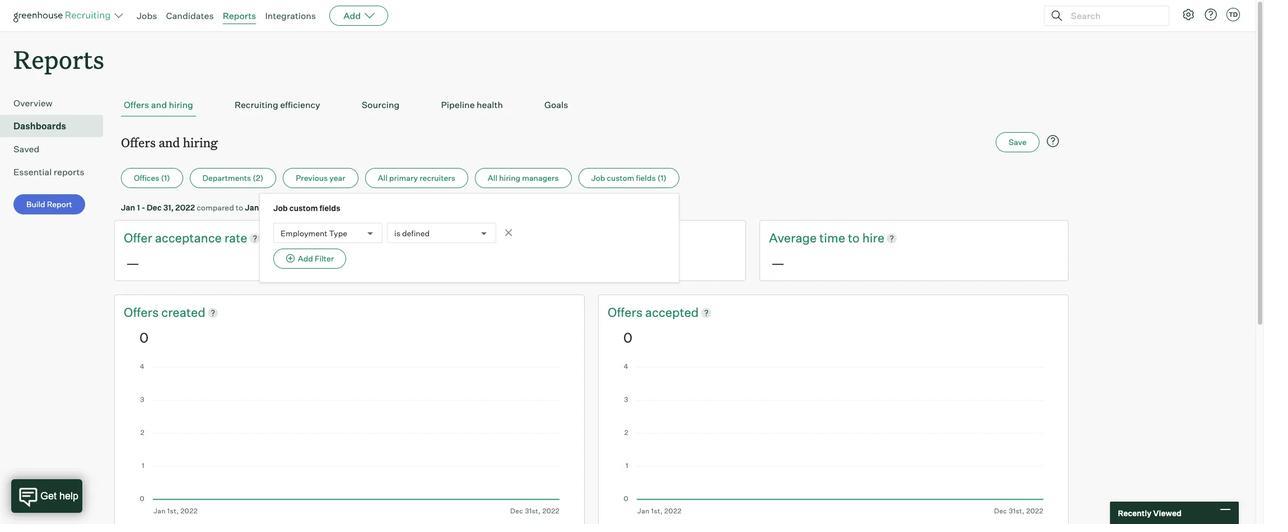 Task type: describe. For each thing, give the bounding box(es) containing it.
job custom fields (1)
[[591, 173, 667, 183]]

1 time link from the left
[[497, 230, 525, 247]]

2 dec from the left
[[271, 203, 285, 212]]

recruiting
[[235, 99, 278, 110]]

primary
[[389, 173, 418, 183]]

dashboards
[[13, 121, 66, 132]]

offices (1)
[[134, 173, 170, 183]]

all for all hiring managers
[[488, 173, 497, 183]]

pipeline
[[441, 99, 475, 110]]

all hiring managers
[[488, 173, 559, 183]]

average time
[[446, 230, 525, 245]]

accepted
[[645, 305, 699, 320]]

recruiting efficiency
[[235, 99, 320, 110]]

and inside button
[[151, 99, 167, 110]]

average for average time to
[[769, 230, 817, 245]]

previous
[[296, 173, 328, 183]]

offices (1) button
[[121, 168, 183, 188]]

offer link
[[124, 230, 155, 247]]

essential reports
[[13, 166, 84, 178]]

goals
[[544, 99, 568, 110]]

build report button
[[13, 194, 85, 215]]

type
[[329, 228, 347, 238]]

year
[[330, 173, 345, 183]]

viewed
[[1153, 508, 1182, 518]]

employment
[[281, 228, 327, 238]]

0 horizontal spatial to
[[236, 203, 243, 212]]

save button
[[996, 132, 1040, 152]]

fields for job custom fields
[[320, 203, 340, 213]]

sourcing
[[362, 99, 400, 110]]

previous year
[[296, 173, 345, 183]]

2 1 from the left
[[261, 203, 264, 212]]

all hiring managers button
[[475, 168, 572, 188]]

xychart image for created
[[139, 364, 560, 515]]

tab list containing offers and hiring
[[121, 94, 1062, 117]]

— for offer
[[126, 255, 140, 272]]

1 vertical spatial offers and hiring
[[121, 134, 218, 151]]

2022
[[175, 203, 195, 212]]

2 time link from the left
[[820, 230, 848, 247]]

accepted link
[[645, 304, 699, 321]]

integrations
[[265, 10, 316, 21]]

offers link for accepted
[[608, 304, 645, 321]]

saved link
[[13, 142, 99, 156]]

offers and hiring inside button
[[124, 99, 193, 110]]

1 vertical spatial hiring
[[183, 134, 218, 151]]

add button
[[329, 6, 388, 26]]

job for job custom fields (1)
[[591, 173, 605, 183]]

offers and hiring button
[[121, 94, 196, 117]]

departments
[[203, 173, 251, 183]]

add filter
[[298, 254, 334, 263]]

overview
[[13, 98, 53, 109]]

1 dec from the left
[[147, 203, 162, 212]]

time for average time to
[[820, 230, 845, 245]]

0 for created
[[139, 329, 149, 346]]

1 horizontal spatial to
[[848, 230, 860, 245]]

jobs
[[137, 10, 157, 21]]

pipeline health
[[441, 99, 503, 110]]

health
[[477, 99, 503, 110]]

fields for job custom fields (1)
[[636, 173, 656, 183]]

1 vertical spatial and
[[159, 134, 180, 151]]

td button
[[1224, 6, 1242, 24]]

created
[[161, 305, 205, 320]]

essential reports link
[[13, 165, 99, 179]]

average link for 2nd time link from left
[[769, 230, 820, 247]]

reports
[[54, 166, 84, 178]]

1 - from the left
[[142, 203, 145, 212]]

xychart image for accepted
[[623, 364, 1044, 515]]

build report
[[26, 200, 72, 209]]

recently viewed
[[1118, 508, 1182, 518]]

recruiters
[[420, 173, 455, 183]]

saved
[[13, 144, 39, 155]]

rate link
[[224, 230, 247, 247]]

jan 1 - dec 31, 2022 compared to jan 1 - dec 31, 2021
[[121, 203, 317, 212]]

compared
[[197, 203, 234, 212]]

created link
[[161, 304, 205, 321]]

1 horizontal spatial reports
[[223, 10, 256, 21]]

integrations link
[[265, 10, 316, 21]]

report
[[47, 200, 72, 209]]

add for add filter
[[298, 254, 313, 263]]

job for job custom fields
[[273, 203, 288, 213]]

candidates
[[166, 10, 214, 21]]

job custom fields (1) button
[[578, 168, 679, 188]]

hiring inside all hiring managers button
[[499, 173, 520, 183]]

recently
[[1118, 508, 1152, 518]]

time for average time
[[497, 230, 523, 245]]

average link for first time link
[[446, 230, 497, 247]]

td button
[[1227, 8, 1240, 21]]



Task type: locate. For each thing, give the bounding box(es) containing it.
2 0 from the left
[[623, 329, 633, 346]]

0 vertical spatial to
[[236, 203, 243, 212]]

— for average
[[771, 255, 785, 272]]

1 average link from the left
[[446, 230, 497, 247]]

add
[[343, 10, 361, 21], [298, 254, 313, 263]]

and
[[151, 99, 167, 110], [159, 134, 180, 151]]

1 average from the left
[[446, 230, 494, 245]]

add inside popup button
[[343, 10, 361, 21]]

hire link
[[862, 230, 885, 247]]

all for all primary recruiters
[[378, 173, 388, 183]]

is defined
[[394, 228, 430, 238]]

jan up offer
[[121, 203, 135, 212]]

all inside button
[[378, 173, 388, 183]]

dec down offices (1) button
[[147, 203, 162, 212]]

goals button
[[542, 94, 571, 117]]

1 — from the left
[[126, 255, 140, 272]]

job inside button
[[591, 173, 605, 183]]

hiring inside offers and hiring button
[[169, 99, 193, 110]]

2 xychart image from the left
[[623, 364, 1044, 515]]

1 up offer
[[137, 203, 140, 212]]

1 horizontal spatial offers link
[[608, 304, 645, 321]]

0 vertical spatial add
[[343, 10, 361, 21]]

previous year button
[[283, 168, 358, 188]]

efficiency
[[280, 99, 320, 110]]

reports down greenhouse recruiting image
[[13, 43, 104, 76]]

to left hire
[[848, 230, 860, 245]]

defined
[[402, 228, 430, 238]]

0 horizontal spatial 31,
[[163, 203, 174, 212]]

1 (1) from the left
[[161, 173, 170, 183]]

0 vertical spatial custom
[[607, 173, 634, 183]]

2 time from the left
[[820, 230, 845, 245]]

0 horizontal spatial fields
[[320, 203, 340, 213]]

all left primary
[[378, 173, 388, 183]]

jobs link
[[137, 10, 157, 21]]

0 horizontal spatial time
[[497, 230, 523, 245]]

2 jan from the left
[[245, 203, 259, 212]]

2 all from the left
[[488, 173, 497, 183]]

0 horizontal spatial dec
[[147, 203, 162, 212]]

1 horizontal spatial xychart image
[[623, 364, 1044, 515]]

all
[[378, 173, 388, 183], [488, 173, 497, 183]]

0 horizontal spatial offers link
[[124, 304, 161, 321]]

- left job custom fields
[[265, 203, 269, 212]]

2 (1) from the left
[[658, 173, 667, 183]]

greenhouse recruiting image
[[13, 9, 114, 22]]

1 horizontal spatial 31,
[[287, 203, 298, 212]]

acceptance
[[155, 230, 222, 245]]

td
[[1229, 11, 1238, 18]]

jan down (2)
[[245, 203, 259, 212]]

-
[[142, 203, 145, 212], [265, 203, 269, 212]]

1 31, from the left
[[163, 203, 174, 212]]

offers inside button
[[124, 99, 149, 110]]

1 vertical spatial to
[[848, 230, 860, 245]]

0
[[139, 329, 149, 346], [623, 329, 633, 346]]

filter
[[315, 254, 334, 263]]

dashboards link
[[13, 119, 99, 133]]

0 vertical spatial hiring
[[169, 99, 193, 110]]

add inside button
[[298, 254, 313, 263]]

1 horizontal spatial dec
[[271, 203, 285, 212]]

0 horizontal spatial -
[[142, 203, 145, 212]]

2 offers link from the left
[[608, 304, 645, 321]]

hire
[[862, 230, 885, 245]]

— down average time to
[[771, 255, 785, 272]]

0 horizontal spatial job
[[273, 203, 288, 213]]

0 horizontal spatial all
[[378, 173, 388, 183]]

0 vertical spatial job
[[591, 173, 605, 183]]

1 horizontal spatial -
[[265, 203, 269, 212]]

31,
[[163, 203, 174, 212], [287, 203, 298, 212]]

job
[[591, 173, 605, 183], [273, 203, 288, 213]]

0 horizontal spatial average link
[[446, 230, 497, 247]]

1 horizontal spatial jan
[[245, 203, 259, 212]]

to right compared
[[236, 203, 243, 212]]

1 all from the left
[[378, 173, 388, 183]]

0 for accepted
[[623, 329, 633, 346]]

1 vertical spatial job
[[273, 203, 288, 213]]

1 down (2)
[[261, 203, 264, 212]]

Search text field
[[1068, 8, 1159, 24]]

save
[[1009, 137, 1027, 147]]

1 horizontal spatial 1
[[261, 203, 264, 212]]

employment type
[[281, 228, 347, 238]]

departments (2) button
[[190, 168, 276, 188]]

managers
[[522, 173, 559, 183]]

offer acceptance
[[124, 230, 224, 245]]

job custom fields
[[273, 203, 340, 213]]

1 vertical spatial add
[[298, 254, 313, 263]]

0 vertical spatial offers and hiring
[[124, 99, 193, 110]]

2 vertical spatial hiring
[[499, 173, 520, 183]]

recruiting efficiency button
[[232, 94, 323, 117]]

1 horizontal spatial custom
[[607, 173, 634, 183]]

jan
[[121, 203, 135, 212], [245, 203, 259, 212]]

reports link
[[223, 10, 256, 21]]

sourcing button
[[359, 94, 402, 117]]

average time to
[[769, 230, 862, 245]]

tab list
[[121, 94, 1062, 117]]

build
[[26, 200, 45, 209]]

1 horizontal spatial average
[[769, 230, 817, 245]]

offer
[[124, 230, 152, 245]]

reports right candidates
[[223, 10, 256, 21]]

faq image
[[1046, 135, 1060, 148]]

0 horizontal spatial (1)
[[161, 173, 170, 183]]

custom
[[607, 173, 634, 183], [289, 203, 318, 213]]

offers
[[124, 99, 149, 110], [121, 134, 156, 151], [124, 305, 161, 320], [608, 305, 645, 320]]

essential
[[13, 166, 52, 178]]

all primary recruiters button
[[365, 168, 468, 188]]

1 horizontal spatial add
[[343, 10, 361, 21]]

—
[[126, 255, 140, 272], [771, 255, 785, 272]]

rate
[[224, 230, 247, 245]]

add filter button
[[273, 249, 346, 269]]

2 average link from the left
[[769, 230, 820, 247]]

0 horizontal spatial custom
[[289, 203, 318, 213]]

1 horizontal spatial all
[[488, 173, 497, 183]]

0 vertical spatial and
[[151, 99, 167, 110]]

(2)
[[253, 173, 263, 183]]

is
[[394, 228, 400, 238]]

1 xychart image from the left
[[139, 364, 560, 515]]

1 vertical spatial reports
[[13, 43, 104, 76]]

2 — from the left
[[771, 255, 785, 272]]

1 horizontal spatial average link
[[769, 230, 820, 247]]

offices
[[134, 173, 159, 183]]

0 horizontal spatial 0
[[139, 329, 149, 346]]

all inside button
[[488, 173, 497, 183]]

configure image
[[1182, 8, 1195, 21]]

average for average time
[[446, 230, 494, 245]]

0 horizontal spatial —
[[126, 255, 140, 272]]

0 vertical spatial reports
[[223, 10, 256, 21]]

hiring
[[169, 99, 193, 110], [183, 134, 218, 151], [499, 173, 520, 183]]

1 1 from the left
[[137, 203, 140, 212]]

dec left '2021'
[[271, 203, 285, 212]]

0 vertical spatial fields
[[636, 173, 656, 183]]

- down offices
[[142, 203, 145, 212]]

1 time from the left
[[497, 230, 523, 245]]

(1)
[[161, 173, 170, 183], [658, 173, 667, 183]]

0 horizontal spatial add
[[298, 254, 313, 263]]

0 horizontal spatial 1
[[137, 203, 140, 212]]

pipeline health button
[[438, 94, 506, 117]]

1 horizontal spatial 0
[[623, 329, 633, 346]]

1 horizontal spatial time link
[[820, 230, 848, 247]]

add for add
[[343, 10, 361, 21]]

1 jan from the left
[[121, 203, 135, 212]]

time link
[[497, 230, 525, 247], [820, 230, 848, 247]]

offers link
[[124, 304, 161, 321], [608, 304, 645, 321]]

xychart image
[[139, 364, 560, 515], [623, 364, 1044, 515]]

offers link for created
[[124, 304, 161, 321]]

2 31, from the left
[[287, 203, 298, 212]]

2021
[[299, 203, 317, 212]]

all primary recruiters
[[378, 173, 455, 183]]

— down offer link
[[126, 255, 140, 272]]

dec
[[147, 203, 162, 212], [271, 203, 285, 212]]

1 offers link from the left
[[124, 304, 161, 321]]

0 horizontal spatial jan
[[121, 203, 135, 212]]

2 average from the left
[[769, 230, 817, 245]]

fields inside button
[[636, 173, 656, 183]]

reports
[[223, 10, 256, 21], [13, 43, 104, 76]]

1 vertical spatial custom
[[289, 203, 318, 213]]

0 horizontal spatial average
[[446, 230, 494, 245]]

1 0 from the left
[[139, 329, 149, 346]]

departments (2)
[[203, 173, 263, 183]]

1 horizontal spatial (1)
[[658, 173, 667, 183]]

1 horizontal spatial time
[[820, 230, 845, 245]]

to link
[[848, 230, 862, 247]]

custom inside button
[[607, 173, 634, 183]]

2 - from the left
[[265, 203, 269, 212]]

all left "managers"
[[488, 173, 497, 183]]

1 horizontal spatial —
[[771, 255, 785, 272]]

1 horizontal spatial job
[[591, 173, 605, 183]]

1
[[137, 203, 140, 212], [261, 203, 264, 212]]

0 horizontal spatial reports
[[13, 43, 104, 76]]

0 horizontal spatial xychart image
[[139, 364, 560, 515]]

1 vertical spatial fields
[[320, 203, 340, 213]]

31, left 2022
[[163, 203, 174, 212]]

custom for job custom fields
[[289, 203, 318, 213]]

to
[[236, 203, 243, 212], [848, 230, 860, 245]]

overview link
[[13, 96, 99, 110]]

time
[[497, 230, 523, 245], [820, 230, 845, 245]]

31, left '2021'
[[287, 203, 298, 212]]

1 horizontal spatial fields
[[636, 173, 656, 183]]

0 horizontal spatial time link
[[497, 230, 525, 247]]

acceptance link
[[155, 230, 224, 247]]

candidates link
[[166, 10, 214, 21]]

custom for job custom fields (1)
[[607, 173, 634, 183]]



Task type: vqa. For each thing, say whether or not it's contained in the screenshot.
Configure image
yes



